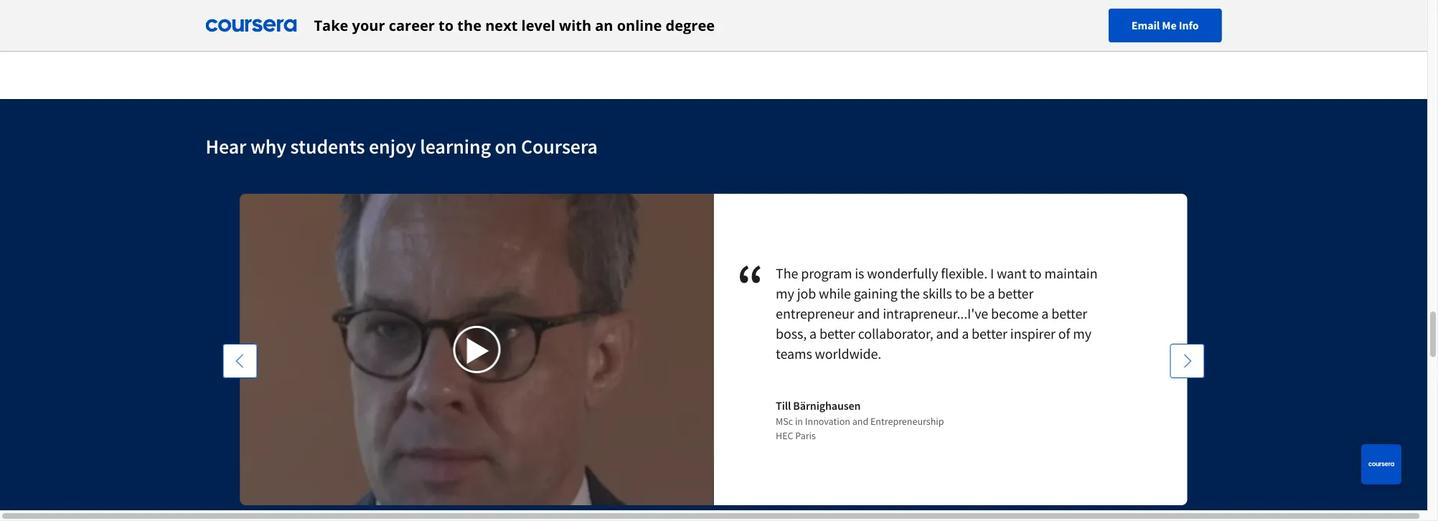 Task type: locate. For each thing, give the bounding box(es) containing it.
skills
[[923, 285, 952, 302]]

and down gaining
[[857, 305, 880, 323]]

a
[[988, 285, 995, 302], [1042, 305, 1049, 323], [810, 325, 817, 343], [962, 325, 969, 343]]

next testimonial element
[[1170, 344, 1205, 521]]

1 vertical spatial the
[[900, 285, 920, 302]]

a down intrapreneur...i've
[[962, 325, 969, 343]]

better up worldwide.
[[820, 325, 855, 343]]

till
[[776, 398, 791, 413]]

be
[[970, 285, 985, 302]]

while
[[819, 285, 851, 302]]

flexible.
[[941, 264, 988, 282]]

my
[[776, 285, 794, 302], [1073, 325, 1091, 343]]

2 vertical spatial and
[[852, 415, 868, 428]]

to right want
[[1029, 264, 1042, 282]]

the left "next"
[[457, 15, 482, 35]]

online
[[617, 15, 662, 35]]

to left be
[[955, 285, 967, 302]]

enjoy
[[369, 134, 416, 159]]

teams
[[776, 345, 812, 363]]

1 vertical spatial to
[[1029, 264, 1042, 282]]

email
[[1132, 18, 1160, 33]]

better up become
[[998, 285, 1034, 302]]

job
[[797, 285, 816, 302]]

the inside the program is wonderfully flexible. i want to maintain my job while gaining the skills to be a better entrepreneur and intrapreneur...i've become a better boss, a better collaborator, and a better inspirer of my teams worldwide.
[[900, 285, 920, 302]]

filled play image
[[465, 338, 491, 364]]

1 horizontal spatial to
[[955, 285, 967, 302]]

2 horizontal spatial to
[[1029, 264, 1042, 282]]

a down entrepreneur
[[810, 325, 817, 343]]

hec
[[776, 429, 793, 442]]

entrepreneur
[[776, 305, 854, 323]]

the program is wonderfully flexible. i want to maintain my job while gaining the skills to be a better entrepreneur and intrapreneur...i've become a better boss, a better collaborator, and a better inspirer of my teams worldwide.
[[776, 264, 1098, 363]]

and down intrapreneur...i've
[[936, 325, 959, 343]]

me
[[1162, 18, 1177, 33]]

email me info
[[1132, 18, 1199, 33]]

and right innovation
[[852, 415, 868, 428]]

is
[[855, 264, 864, 282]]

1 horizontal spatial my
[[1073, 325, 1091, 343]]

"
[[737, 249, 776, 321]]

the down wonderfully
[[900, 285, 920, 302]]

a up inspirer
[[1042, 305, 1049, 323]]

to right career
[[439, 15, 454, 35]]

2 vertical spatial to
[[955, 285, 967, 302]]

0 horizontal spatial the
[[457, 15, 482, 35]]

1 vertical spatial my
[[1073, 325, 1091, 343]]

0 horizontal spatial to
[[439, 15, 454, 35]]

1 horizontal spatial the
[[900, 285, 920, 302]]

info
[[1179, 18, 1199, 33]]

my right the of
[[1073, 325, 1091, 343]]

the
[[457, 15, 482, 35], [900, 285, 920, 302]]

next
[[485, 15, 518, 35]]

coursera image
[[206, 14, 297, 37]]

0 horizontal spatial my
[[776, 285, 794, 302]]

my down the
[[776, 285, 794, 302]]

better
[[998, 285, 1034, 302], [1052, 305, 1087, 323], [820, 325, 855, 343], [972, 325, 1008, 343]]

previous image
[[233, 354, 247, 368]]

degree
[[666, 15, 715, 35]]

and
[[857, 305, 880, 323], [936, 325, 959, 343], [852, 415, 868, 428]]

to
[[439, 15, 454, 35], [1029, 264, 1042, 282], [955, 285, 967, 302]]

gaining
[[854, 285, 898, 302]]



Task type: describe. For each thing, give the bounding box(es) containing it.
worldwide.
[[815, 345, 881, 363]]

next image
[[1180, 354, 1195, 368]]

hear why students enjoy learning on coursera
[[206, 134, 598, 159]]

of
[[1058, 325, 1070, 343]]

collaborator,
[[858, 325, 933, 343]]

0 vertical spatial my
[[776, 285, 794, 302]]

1 vertical spatial and
[[936, 325, 959, 343]]

with
[[559, 15, 591, 35]]

hear
[[206, 134, 246, 159]]

become
[[991, 305, 1039, 323]]

program
[[801, 264, 852, 282]]

inspirer
[[1010, 325, 1056, 343]]

till bärnighausen msc in innovation and entrepreneurship hec paris
[[776, 398, 944, 442]]

the
[[776, 264, 798, 282]]

an
[[595, 15, 613, 35]]

email me info button
[[1109, 9, 1222, 42]]

students
[[290, 134, 365, 159]]

wonderfully
[[867, 264, 938, 282]]

previous testimonial element
[[223, 344, 257, 521]]

0 vertical spatial to
[[439, 15, 454, 35]]

take your career to the next level with an online degree
[[314, 15, 715, 35]]

coursera
[[521, 134, 598, 159]]

0 vertical spatial and
[[857, 305, 880, 323]]

and inside till bärnighausen msc in innovation and entrepreneurship hec paris
[[852, 415, 868, 428]]

a right be
[[988, 285, 995, 302]]

paris
[[795, 429, 816, 442]]

in
[[795, 415, 803, 428]]

maintain
[[1045, 264, 1098, 282]]

slides element
[[206, 519, 1222, 521]]

entrepreneurship
[[870, 415, 944, 428]]

better up the of
[[1052, 305, 1087, 323]]

why
[[250, 134, 286, 159]]

boss,
[[776, 325, 807, 343]]

bärnighausen
[[793, 398, 861, 413]]

want
[[997, 264, 1027, 282]]

intrapreneur...i've
[[883, 305, 988, 323]]

on
[[495, 134, 517, 159]]

take
[[314, 15, 348, 35]]

better down become
[[972, 325, 1008, 343]]

i
[[990, 264, 994, 282]]

msc
[[776, 415, 793, 428]]

level
[[521, 15, 555, 35]]

career
[[389, 15, 435, 35]]

learning
[[420, 134, 491, 159]]

your
[[352, 15, 385, 35]]

0 vertical spatial the
[[457, 15, 482, 35]]

innovation
[[805, 415, 850, 428]]



Task type: vqa. For each thing, say whether or not it's contained in the screenshot.
the bottommost Or
no



